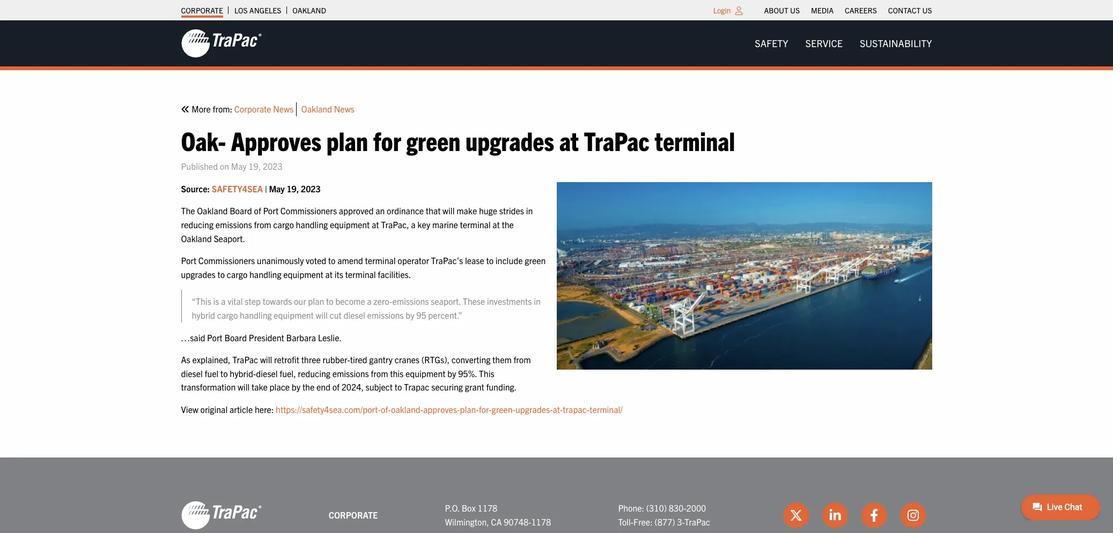 Task type: describe. For each thing, give the bounding box(es) containing it.
corporate inside "footer"
[[329, 510, 378, 521]]

2023 inside oak- approves plan for green upgrades at trapac terminal published on may 19, 2023
[[263, 161, 283, 172]]

to down the "this"
[[395, 382, 402, 393]]

emissions inside as explained, trapac will retrofit three rubber-tired gantry cranes (rtgs), converting them from diesel fuel to hybrid-diesel fuel, reducing emissions from this equipment by 95%. this transformation will take place by the end of 2024, subject to trapac securing grant funding.
[[332, 368, 369, 379]]

|
[[265, 183, 267, 194]]

marine
[[432, 219, 458, 230]]

equipment inside the oakland board of port commissioners approved an ordinance that will make huge strides in reducing emissions from cargo handling equipment at trapac, a key marine terminal at the oakland seaport.
[[330, 219, 370, 230]]

2 vertical spatial from
[[371, 368, 388, 379]]

our
[[294, 296, 306, 307]]

approves-
[[423, 404, 460, 415]]

huge
[[479, 206, 497, 216]]

approved
[[339, 206, 374, 216]]

include
[[496, 255, 523, 266]]

830-
[[669, 503, 686, 514]]

0 horizontal spatial port
[[207, 332, 223, 343]]

lease
[[465, 255, 484, 266]]

at-
[[553, 404, 563, 415]]

angeles
[[249, 5, 281, 15]]

1 news from the left
[[273, 104, 294, 114]]

95%.
[[458, 368, 477, 379]]

funding.
[[486, 382, 517, 393]]

2024,
[[342, 382, 364, 393]]

handling inside p ort commissioners unanimously voted to amend terminal operator trapac's lease to include green upgrades to cargo handling equipment at its terminal facilities.
[[249, 269, 281, 280]]

emissions inside the oakland board of port commissioners approved an ordinance that will make huge strides in reducing emissions from cargo handling equipment at trapac, a key marine terminal at the oakland seaport.
[[216, 219, 252, 230]]

by for equipment
[[447, 368, 456, 379]]

cut
[[330, 310, 342, 321]]

seaport.
[[214, 233, 245, 244]]

at inside the oakland board of port commissioners approved an ordinance that will make huge strides in reducing emissions from cargo handling equipment at trapac, a key marine terminal at the oakland seaport.
[[493, 219, 500, 230]]

is
[[213, 296, 219, 307]]

here:
[[255, 404, 274, 415]]

explained,
[[192, 355, 230, 365]]

solid image
[[181, 105, 190, 114]]

90748-
[[504, 517, 531, 528]]

equipment inside "this is a vital step towards our plan to become a zero-emissions seaport. these investments in hybrid cargo handling equipment will cut diesel emissions by 95 percent."
[[274, 310, 314, 321]]

step
[[245, 296, 261, 307]]

to right lease
[[486, 255, 494, 266]]

at trapac,
[[372, 219, 409, 230]]

upgrades-
[[515, 404, 553, 415]]

media link
[[811, 3, 834, 18]]

media
[[811, 5, 834, 15]]

cargo for step
[[217, 310, 238, 321]]

safety4sea
[[212, 183, 263, 194]]

original
[[200, 404, 228, 415]]

of inside as explained, trapac will retrofit three rubber-tired gantry cranes (rtgs), converting them from diesel fuel to hybrid-diesel fuel, reducing emissions from this equipment by 95%. this transformation will take place by the end of 2024, subject to trapac securing grant funding.
[[332, 382, 340, 393]]

subject
[[366, 382, 393, 393]]

rubber-
[[323, 355, 350, 365]]

p
[[181, 255, 186, 266]]

gantry
[[369, 355, 393, 365]]

strides
[[499, 206, 524, 216]]

emissions down zero-
[[367, 310, 404, 321]]

three
[[301, 355, 321, 365]]

to up is
[[218, 269, 225, 280]]

oakland news
[[301, 104, 354, 114]]

handling for towards
[[240, 310, 272, 321]]

grant
[[465, 382, 484, 393]]

trapac inside as explained, trapac will retrofit three rubber-tired gantry cranes (rtgs), converting them from diesel fuel to hybrid-diesel fuel, reducing emissions from this equipment by 95%. this transformation will take place by the end of 2024, subject to trapac securing grant funding.
[[232, 355, 258, 365]]

view
[[181, 404, 198, 415]]

menu bar containing safety
[[746, 33, 941, 54]]

login
[[713, 5, 731, 15]]

oakland news link
[[301, 102, 354, 116]]

green-
[[492, 404, 516, 415]]

to right fuel
[[221, 368, 228, 379]]

percent."
[[428, 310, 462, 321]]

p.o. box 1178 wilmington, ca 90748-1178
[[445, 503, 551, 528]]

safety
[[755, 37, 788, 49]]

2000
[[686, 503, 706, 514]]

sustainability link
[[851, 33, 941, 54]]

will inside "this is a vital step towards our plan to become a zero-emissions seaport. these investments in hybrid cargo handling equipment will cut diesel emissions by 95 percent."
[[316, 310, 328, 321]]

plan inside "this is a vital step towards our plan to become a zero-emissions seaport. these investments in hybrid cargo handling equipment will cut diesel emissions by 95 percent."
[[308, 296, 324, 307]]

published
[[181, 161, 218, 172]]

operator
[[398, 255, 429, 266]]

securing
[[431, 382, 463, 393]]

oakland link
[[293, 3, 326, 18]]

fuel,
[[280, 368, 296, 379]]

will inside the oakland board of port commissioners approved an ordinance that will make huge strides in reducing emissions from cargo handling equipment at trapac, a key marine terminal at the oakland seaport.
[[443, 206, 455, 216]]

the inside the oakland board of port commissioners approved an ordinance that will make huge strides in reducing emissions from cargo handling equipment at trapac, a key marine terminal at the oakland seaport.
[[502, 219, 514, 230]]

about us
[[764, 5, 800, 15]]

president
[[249, 332, 284, 343]]

port inside the oakland board of port commissioners approved an ordinance that will make huge strides in reducing emissions from cargo handling equipment at trapac, a key marine terminal at the oakland seaport.
[[263, 206, 278, 216]]

wilmington,
[[445, 517, 489, 528]]

board for of
[[230, 206, 252, 216]]

diesel inside "this is a vital step towards our plan to become a zero-emissions seaport. these investments in hybrid cargo handling equipment will cut diesel emissions by 95 percent."
[[344, 310, 365, 321]]

"this is a vital step towards our plan to become a zero-emissions seaport. these investments in hybrid cargo handling equipment will cut diesel emissions by 95 percent."
[[192, 296, 541, 321]]

emissions up 95
[[392, 296, 429, 307]]

ort
[[186, 255, 196, 266]]

oak- approves plan for green upgrades at trapac terminal published on may 19, 2023
[[181, 124, 735, 172]]

us for contact us
[[922, 5, 932, 15]]

by for emissions
[[406, 310, 415, 321]]

green inside oak- approves plan for green upgrades at trapac terminal published on may 19, 2023
[[406, 124, 460, 156]]

on
[[220, 161, 229, 172]]

in inside "this is a vital step towards our plan to become a zero-emissions seaport. these investments in hybrid cargo handling equipment will cut diesel emissions by 95 percent."
[[534, 296, 541, 307]]

oakland up approves
[[301, 104, 332, 114]]

safety4sea link
[[212, 183, 263, 194]]

service link
[[797, 33, 851, 54]]

about
[[764, 5, 788, 15]]

phone:
[[618, 503, 644, 514]]

1 horizontal spatial a
[[367, 296, 372, 307]]

login link
[[713, 5, 731, 15]]

become
[[335, 296, 365, 307]]

to inside "this is a vital step towards our plan to become a zero-emissions seaport. these investments in hybrid cargo handling equipment will cut diesel emissions by 95 percent."
[[326, 296, 333, 307]]

(rtgs),
[[421, 355, 450, 365]]

"this
[[192, 296, 211, 307]]

0 horizontal spatial diesel
[[181, 368, 203, 379]]

this
[[390, 368, 404, 379]]

unanimously
[[257, 255, 304, 266]]

at inside p ort commissioners unanimously voted to amend terminal operator trapac's lease to include green upgrades to cargo handling equipment at its terminal facilities.
[[325, 269, 333, 280]]

from:
[[213, 104, 232, 114]]

careers link
[[845, 3, 877, 18]]

1 horizontal spatial diesel
[[256, 368, 278, 379]]

phone: (310) 830-2000 toll-free: (877) 3-trapac
[[618, 503, 710, 528]]

them
[[493, 355, 512, 365]]

upgrades inside oak- approves plan for green upgrades at trapac terminal published on may 19, 2023
[[466, 124, 554, 156]]

1 corporate image from the top
[[181, 28, 262, 58]]

safety link
[[746, 33, 797, 54]]

service
[[806, 37, 843, 49]]

commissioners inside the oakland board of port commissioners approved an ordinance that will make huge strides in reducing emissions from cargo handling equipment at trapac, a key marine terminal at the oakland seaport.
[[280, 206, 337, 216]]

free:
[[634, 517, 653, 528]]

source:
[[181, 183, 210, 194]]

zero-
[[374, 296, 392, 307]]

oakland up the ort
[[181, 233, 212, 244]]

sustainability
[[860, 37, 932, 49]]



Task type: locate. For each thing, give the bounding box(es) containing it.
trapac inside oak- approves plan for green upgrades at trapac terminal published on may 19, 2023
[[584, 124, 650, 156]]

cargo for port
[[273, 219, 294, 230]]

the left end
[[303, 382, 315, 393]]

contact us link
[[888, 3, 932, 18]]

0 horizontal spatial in
[[526, 206, 533, 216]]

corporate link
[[181, 3, 223, 18]]

2023 right |
[[301, 183, 321, 194]]

in right "strides"
[[526, 206, 533, 216]]

corporate news link
[[234, 102, 297, 116]]

2 vertical spatial by
[[292, 382, 301, 393]]

1 vertical spatial handling
[[249, 269, 281, 280]]

towards
[[263, 296, 292, 307]]

0 horizontal spatial a
[[221, 296, 226, 307]]

plan inside oak- approves plan for green upgrades at trapac terminal published on may 19, 2023
[[327, 124, 368, 156]]

p ort commissioners unanimously voted to amend terminal operator trapac's lease to include green upgrades to cargo handling equipment at its terminal facilities.
[[181, 255, 546, 280]]

its
[[335, 269, 343, 280]]

equipment down approved
[[330, 219, 370, 230]]

take
[[252, 382, 268, 393]]

an
[[376, 206, 385, 216]]

commissioners inside p ort commissioners unanimously voted to amend terminal operator trapac's lease to include green upgrades to cargo handling equipment at its terminal facilities.
[[198, 255, 255, 266]]

0 vertical spatial upgrades
[[466, 124, 554, 156]]

1 horizontal spatial upgrades
[[466, 124, 554, 156]]

approves
[[231, 124, 321, 156]]

1 vertical spatial 1178
[[531, 517, 551, 528]]

0 horizontal spatial may
[[231, 161, 247, 172]]

us right contact
[[922, 5, 932, 15]]

as
[[181, 355, 190, 365]]

0 horizontal spatial us
[[790, 5, 800, 15]]

1 horizontal spatial may
[[269, 183, 285, 194]]

emissions up 2024,
[[332, 368, 369, 379]]

2 vertical spatial handling
[[240, 310, 272, 321]]

oakland right the
[[197, 206, 228, 216]]

trapac
[[584, 124, 650, 156], [232, 355, 258, 365], [685, 517, 710, 528]]

board for president
[[224, 332, 247, 343]]

2023 up |
[[263, 161, 283, 172]]

retrofit
[[274, 355, 299, 365]]

0 horizontal spatial news
[[273, 104, 294, 114]]

will up marine
[[443, 206, 455, 216]]

0 horizontal spatial green
[[406, 124, 460, 156]]

2 horizontal spatial corporate
[[329, 510, 378, 521]]

equipment down voted
[[283, 269, 323, 280]]

0 vertical spatial corporate
[[181, 5, 223, 15]]

board left president
[[224, 332, 247, 343]]

as explained, trapac will retrofit three rubber-tired gantry cranes (rtgs), converting them from diesel fuel to hybrid-diesel fuel, reducing emissions from this equipment by 95%. this transformation will take place by the end of 2024, subject to trapac securing grant funding.
[[181, 355, 531, 393]]

2 vertical spatial cargo
[[217, 310, 238, 321]]

about us link
[[764, 3, 800, 18]]

1 vertical spatial in
[[534, 296, 541, 307]]

commissioners left approved
[[280, 206, 337, 216]]

2 horizontal spatial trapac
[[685, 517, 710, 528]]

terminal inside the oakland board of port commissioners approved an ordinance that will make huge strides in reducing emissions from cargo handling equipment at trapac, a key marine terminal at the oakland seaport.
[[460, 219, 491, 230]]

1 horizontal spatial 19,
[[287, 183, 299, 194]]

0 vertical spatial green
[[406, 124, 460, 156]]

1 vertical spatial green
[[525, 255, 546, 266]]

by up securing
[[447, 368, 456, 379]]

1 horizontal spatial green
[[525, 255, 546, 266]]

0 horizontal spatial of
[[254, 206, 261, 216]]

1 vertical spatial trapac
[[232, 355, 258, 365]]

of down source: safety4sea | may 19, 2023
[[254, 206, 261, 216]]

(877)
[[655, 517, 675, 528]]

in inside the oakland board of port commissioners approved an ordinance that will make huge strides in reducing emissions from cargo handling equipment at trapac, a key marine terminal at the oakland seaport.
[[526, 206, 533, 216]]

oak- approves plan for green upgrades at trapac terminal article
[[181, 102, 932, 417]]

0 horizontal spatial reducing
[[181, 219, 214, 230]]

by down fuel,
[[292, 382, 301, 393]]

2 corporate image from the top
[[181, 501, 262, 531]]

place
[[270, 382, 290, 393]]

2 vertical spatial corporate
[[329, 510, 378, 521]]

0 vertical spatial may
[[231, 161, 247, 172]]

1 horizontal spatial from
[[371, 368, 388, 379]]

handling inside the oakland board of port commissioners approved an ordinance that will make huge strides in reducing emissions from cargo handling equipment at trapac, a key marine terminal at the oakland seaport.
[[296, 219, 328, 230]]

hybrid
[[192, 310, 215, 321]]

key
[[418, 219, 430, 230]]

end
[[316, 382, 330, 393]]

1 horizontal spatial corporate
[[234, 104, 271, 114]]

a right is
[[221, 296, 226, 307]]

equipment down our
[[274, 310, 314, 321]]

0 vertical spatial board
[[230, 206, 252, 216]]

emissions up seaport.
[[216, 219, 252, 230]]

1 horizontal spatial of
[[332, 382, 340, 393]]

2 horizontal spatial diesel
[[344, 310, 365, 321]]

to up cut
[[326, 296, 333, 307]]

1 vertical spatial corporate image
[[181, 501, 262, 531]]

news
[[273, 104, 294, 114], [334, 104, 354, 114]]

1 horizontal spatial plan
[[327, 124, 368, 156]]

by left 95
[[406, 310, 415, 321]]

equipment up 'trapac'
[[406, 368, 445, 379]]

2 horizontal spatial from
[[514, 355, 531, 365]]

to up its
[[328, 255, 336, 266]]

oakland right angeles at the left top of page
[[293, 5, 326, 15]]

0 horizontal spatial corporate
[[181, 5, 223, 15]]

may right |
[[269, 183, 285, 194]]

1 vertical spatial board
[[224, 332, 247, 343]]

0 horizontal spatial the
[[303, 382, 315, 393]]

19, up source: safety4sea | may 19, 2023
[[249, 161, 261, 172]]

will left retrofit
[[260, 355, 272, 365]]

1 vertical spatial 19,
[[287, 183, 299, 194]]

trapac
[[404, 382, 429, 393]]

box
[[462, 503, 476, 514]]

0 vertical spatial 19,
[[249, 161, 261, 172]]

plan-
[[460, 404, 479, 415]]

1 horizontal spatial news
[[334, 104, 354, 114]]

19,
[[249, 161, 261, 172], [287, 183, 299, 194]]

board down safety4sea link
[[230, 206, 252, 216]]

0 vertical spatial handling
[[296, 219, 328, 230]]

https://safety4sea.com/port-of-oakland-approves-plan-for-green-upgrades-at-trapac-terminal/ link
[[276, 404, 623, 415]]

from down |
[[254, 219, 271, 230]]

these
[[463, 296, 485, 307]]

in right the investments
[[534, 296, 541, 307]]

2 vertical spatial trapac
[[685, 517, 710, 528]]

trapac-
[[563, 404, 590, 415]]

may right on
[[231, 161, 247, 172]]

1 horizontal spatial reducing
[[298, 368, 330, 379]]

1 horizontal spatial at
[[493, 219, 500, 230]]

0 vertical spatial commissioners
[[280, 206, 337, 216]]

1178
[[478, 503, 497, 514], [531, 517, 551, 528]]

voted
[[306, 255, 326, 266]]

p.o.
[[445, 503, 460, 514]]

upgrades
[[466, 124, 554, 156], [181, 269, 216, 280]]

of inside the oakland board of port commissioners approved an ordinance that will make huge strides in reducing emissions from cargo handling equipment at trapac, a key marine terminal at the oakland seaport.
[[254, 206, 261, 216]]

0 horizontal spatial trapac
[[232, 355, 258, 365]]

los angeles
[[234, 5, 281, 15]]

0 vertical spatial by
[[406, 310, 415, 321]]

2 horizontal spatial at
[[559, 124, 579, 156]]

of-
[[381, 404, 391, 415]]

1 horizontal spatial port
[[263, 206, 278, 216]]

oak-
[[181, 124, 226, 156]]

19, inside oak- approves plan for green upgrades at trapac terminal published on may 19, 2023
[[249, 161, 261, 172]]

this
[[479, 368, 494, 379]]

equipment
[[330, 219, 370, 230], [283, 269, 323, 280], [274, 310, 314, 321], [406, 368, 445, 379]]

a left key
[[411, 219, 416, 230]]

news inside the oakland news link
[[334, 104, 354, 114]]

toll-
[[618, 517, 634, 528]]

1 vertical spatial 2023
[[301, 183, 321, 194]]

0 vertical spatial 1178
[[478, 503, 497, 514]]

2 horizontal spatial by
[[447, 368, 456, 379]]

0 vertical spatial corporate image
[[181, 28, 262, 58]]

from inside the oakland board of port commissioners approved an ordinance that will make huge strides in reducing emissions from cargo handling equipment at trapac, a key marine terminal at the oakland seaport.
[[254, 219, 271, 230]]

0 vertical spatial menu bar
[[759, 3, 938, 18]]

a
[[411, 219, 416, 230], [221, 296, 226, 307], [367, 296, 372, 307]]

commissioners down seaport.
[[198, 255, 255, 266]]

0 vertical spatial the
[[502, 219, 514, 230]]

reducing down the
[[181, 219, 214, 230]]

the
[[502, 219, 514, 230], [303, 382, 315, 393]]

for-
[[479, 404, 492, 415]]

0 horizontal spatial at
[[325, 269, 333, 280]]

will down hybrid-
[[238, 382, 250, 393]]

corporate inside oak- approves plan for green upgrades at trapac terminal article
[[234, 104, 271, 114]]

upgrades inside p ort commissioners unanimously voted to amend terminal operator trapac's lease to include green upgrades to cargo handling equipment at its terminal facilities.
[[181, 269, 216, 280]]

cargo inside the oakland board of port commissioners approved an ordinance that will make huge strides in reducing emissions from cargo handling equipment at trapac, a key marine terminal at the oakland seaport.
[[273, 219, 294, 230]]

seaport.
[[431, 296, 461, 307]]

1 horizontal spatial by
[[406, 310, 415, 321]]

will left cut
[[316, 310, 328, 321]]

may inside oak- approves plan for green upgrades at trapac terminal published on may 19, 2023
[[231, 161, 247, 172]]

investments
[[487, 296, 532, 307]]

0 horizontal spatial commissioners
[[198, 255, 255, 266]]

handling for commissioners
[[296, 219, 328, 230]]

by inside "this is a vital step towards our plan to become a zero-emissions seaport. these investments in hybrid cargo handling equipment will cut diesel emissions by 95 percent."
[[406, 310, 415, 321]]

0 vertical spatial in
[[526, 206, 533, 216]]

0 vertical spatial reducing
[[181, 219, 214, 230]]

1 vertical spatial from
[[514, 355, 531, 365]]

2023
[[263, 161, 283, 172], [301, 183, 321, 194]]

cargo down vital
[[217, 310, 238, 321]]

port down |
[[263, 206, 278, 216]]

0 horizontal spatial 1178
[[478, 503, 497, 514]]

…said port board president barbara leslie.
[[181, 332, 342, 343]]

leslie.
[[318, 332, 342, 343]]

1 vertical spatial corporate
[[234, 104, 271, 114]]

us for about us
[[790, 5, 800, 15]]

diesel down become
[[344, 310, 365, 321]]

19, right |
[[287, 183, 299, 194]]

from right them
[[514, 355, 531, 365]]

green right for
[[406, 124, 460, 156]]

1 vertical spatial port
[[207, 332, 223, 343]]

trapac inside phone: (310) 830-2000 toll-free: (877) 3-trapac
[[685, 517, 710, 528]]

3-
[[677, 517, 685, 528]]

corporate image inside "footer"
[[181, 501, 262, 531]]

by
[[406, 310, 415, 321], [447, 368, 456, 379], [292, 382, 301, 393]]

0 horizontal spatial upgrades
[[181, 269, 216, 280]]

0 horizontal spatial by
[[292, 382, 301, 393]]

transformation
[[181, 382, 236, 393]]

1 horizontal spatial the
[[502, 219, 514, 230]]

from up subject
[[371, 368, 388, 379]]

los angeles link
[[234, 3, 281, 18]]

1 horizontal spatial 2023
[[301, 183, 321, 194]]

1 vertical spatial of
[[332, 382, 340, 393]]

1 horizontal spatial in
[[534, 296, 541, 307]]

the
[[181, 206, 195, 216]]

cargo up unanimously
[[273, 219, 294, 230]]

board inside the oakland board of port commissioners approved an ordinance that will make huge strides in reducing emissions from cargo handling equipment at trapac, a key marine terminal at the oakland seaport.
[[230, 206, 252, 216]]

the down "strides"
[[502, 219, 514, 230]]

0 horizontal spatial 2023
[[263, 161, 283, 172]]

0 horizontal spatial from
[[254, 219, 271, 230]]

plan
[[327, 124, 368, 156], [308, 296, 324, 307]]

board
[[230, 206, 252, 216], [224, 332, 247, 343]]

0 vertical spatial trapac
[[584, 124, 650, 156]]

for
[[373, 124, 401, 156]]

1178 up ca
[[478, 503, 497, 514]]

0 vertical spatial plan
[[327, 124, 368, 156]]

light image
[[735, 6, 743, 15]]

at inside oak- approves plan for green upgrades at trapac terminal published on may 19, 2023
[[559, 124, 579, 156]]

menu bar up service
[[759, 3, 938, 18]]

1 vertical spatial commissioners
[[198, 255, 255, 266]]

oakland-
[[391, 404, 423, 415]]

2 horizontal spatial a
[[411, 219, 416, 230]]

source: safety4sea | may 19, 2023
[[181, 183, 321, 194]]

cargo inside p ort commissioners unanimously voted to amend terminal operator trapac's lease to include green upgrades to cargo handling equipment at its terminal facilities.
[[227, 269, 247, 280]]

us inside "link"
[[790, 5, 800, 15]]

1 vertical spatial at
[[493, 219, 500, 230]]

2 us from the left
[[922, 5, 932, 15]]

us right the about
[[790, 5, 800, 15]]

1 us from the left
[[790, 5, 800, 15]]

handling down unanimously
[[249, 269, 281, 280]]

1 vertical spatial menu bar
[[746, 33, 941, 54]]

green right include
[[525, 255, 546, 266]]

that
[[426, 206, 441, 216]]

terminal inside oak- approves plan for green upgrades at trapac terminal published on may 19, 2023
[[655, 124, 735, 156]]

1178 right ca
[[531, 517, 551, 528]]

a inside the oakland board of port commissioners approved an ordinance that will make huge strides in reducing emissions from cargo handling equipment at trapac, a key marine terminal at the oakland seaport.
[[411, 219, 416, 230]]

menu bar containing about us
[[759, 3, 938, 18]]

reducing down the three
[[298, 368, 330, 379]]

1 vertical spatial may
[[269, 183, 285, 194]]

of right end
[[332, 382, 340, 393]]

1 horizontal spatial trapac
[[584, 124, 650, 156]]

0 horizontal spatial plan
[[308, 296, 324, 307]]

footer
[[0, 458, 1113, 534]]

plan right our
[[308, 296, 324, 307]]

handling inside "this is a vital step towards our plan to become a zero-emissions seaport. these investments in hybrid cargo handling equipment will cut diesel emissions by 95 percent."
[[240, 310, 272, 321]]

port right …said on the bottom of the page
[[207, 332, 223, 343]]

trapac's
[[431, 255, 463, 266]]

1 vertical spatial by
[[447, 368, 456, 379]]

1 horizontal spatial commissioners
[[280, 206, 337, 216]]

1 vertical spatial upgrades
[[181, 269, 216, 280]]

1 vertical spatial cargo
[[227, 269, 247, 280]]

equipment inside p ort commissioners unanimously voted to amend terminal operator trapac's lease to include green upgrades to cargo handling equipment at its terminal facilities.
[[283, 269, 323, 280]]

reducing inside the oakland board of port commissioners approved an ordinance that will make huge strides in reducing emissions from cargo handling equipment at trapac, a key marine terminal at the oakland seaport.
[[181, 219, 214, 230]]

2 vertical spatial at
[[325, 269, 333, 280]]

handling up voted
[[296, 219, 328, 230]]

a left zero-
[[367, 296, 372, 307]]

https://safety4sea.com/port-
[[276, 404, 381, 415]]

0 vertical spatial port
[[263, 206, 278, 216]]

diesel down as
[[181, 368, 203, 379]]

plan down the oakland news link
[[327, 124, 368, 156]]

0 vertical spatial at
[[559, 124, 579, 156]]

cargo inside "this is a vital step towards our plan to become a zero-emissions seaport. these investments in hybrid cargo handling equipment will cut diesel emissions by 95 percent."
[[217, 310, 238, 321]]

corporate image
[[181, 28, 262, 58], [181, 501, 262, 531]]

the inside as explained, trapac will retrofit three rubber-tired gantry cranes (rtgs), converting them from diesel fuel to hybrid-diesel fuel, reducing emissions from this equipment by 95%. this transformation will take place by the end of 2024, subject to trapac securing grant funding.
[[303, 382, 315, 393]]

fuel
[[205, 368, 219, 379]]

footer containing p.o. box 1178
[[0, 458, 1113, 534]]

1 horizontal spatial 1178
[[531, 517, 551, 528]]

diesel up take
[[256, 368, 278, 379]]

terminal/
[[590, 404, 623, 415]]

0 vertical spatial from
[[254, 219, 271, 230]]

1 horizontal spatial us
[[922, 5, 932, 15]]

make
[[457, 206, 477, 216]]

0 vertical spatial cargo
[[273, 219, 294, 230]]

amend
[[338, 255, 363, 266]]

cargo up vital
[[227, 269, 247, 280]]

equipment inside as explained, trapac will retrofit three rubber-tired gantry cranes (rtgs), converting them from diesel fuel to hybrid-diesel fuel, reducing emissions from this equipment by 95%. this transformation will take place by the end of 2024, subject to trapac securing grant funding.
[[406, 368, 445, 379]]

green inside p ort commissioners unanimously voted to amend terminal operator trapac's lease to include green upgrades to cargo handling equipment at its terminal facilities.
[[525, 255, 546, 266]]

hybrid-
[[230, 368, 256, 379]]

2 news from the left
[[334, 104, 354, 114]]

menu bar down careers link
[[746, 33, 941, 54]]

0 horizontal spatial 19,
[[249, 161, 261, 172]]

reducing inside as explained, trapac will retrofit three rubber-tired gantry cranes (rtgs), converting them from diesel fuel to hybrid-diesel fuel, reducing emissions from this equipment by 95%. this transformation will take place by the end of 2024, subject to trapac securing grant funding.
[[298, 368, 330, 379]]

handling down step at left bottom
[[240, 310, 272, 321]]

menu bar
[[759, 3, 938, 18], [746, 33, 941, 54]]

ordinance
[[387, 206, 424, 216]]

1 vertical spatial plan
[[308, 296, 324, 307]]



Task type: vqa. For each thing, say whether or not it's contained in the screenshot.
©2023
no



